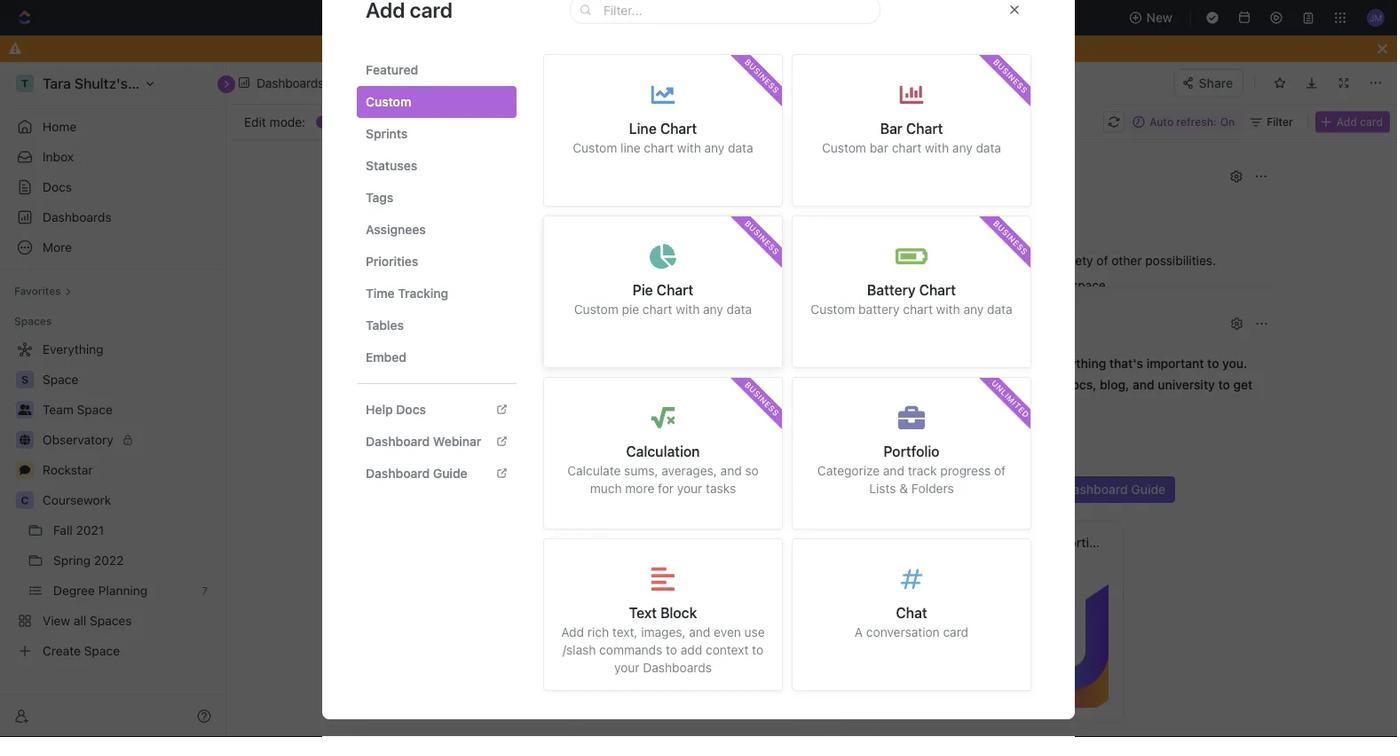 Task type: locate. For each thing, give the bounding box(es) containing it.
chart
[[644, 141, 674, 155], [892, 141, 922, 155], [643, 302, 672, 317], [903, 302, 933, 317]]

chart inside bar chart custom bar chart with any data
[[906, 120, 943, 137]]

client
[[954, 253, 986, 268]]

add
[[1337, 116, 1357, 128], [580, 278, 604, 293], [561, 625, 584, 640]]

important
[[1147, 356, 1204, 371]]

clickup inside button
[[442, 168, 494, 185]]

chart down the bar
[[892, 141, 922, 155]]

more
[[772, 278, 801, 293], [625, 482, 654, 496]]

with inside battery chart custom battery chart with any data
[[936, 302, 960, 317]]

you up battery
[[882, 278, 903, 293]]

clickup inside "link"
[[874, 536, 920, 550]]

new button
[[1122, 4, 1183, 32]]

1 horizontal spatial track
[[995, 356, 1025, 371]]

overview
[[922, 438, 976, 453]]

chart inside 'pie chart custom pie chart with any data'
[[643, 302, 672, 317]]

track inside to keep track of everything that's important to you. we've included some links to our help docs, blog, and university to get you started!
[[995, 356, 1025, 371]]

0 horizontal spatial at
[[643, 278, 654, 293]]

clickup down build
[[874, 536, 920, 550]]

add up '/slash'
[[561, 625, 584, 640]]

portfolio
[[884, 443, 940, 460]]

help inside to keep track of everything that's important to you. we've included some links to our help docs, blog, and university to get you started!
[[1036, 378, 1061, 392]]

cards
[[804, 278, 836, 293]]

chart for pie
[[643, 302, 672, 317]]

card down clickup logo
[[1360, 116, 1383, 128]]

more down as
[[772, 278, 801, 293]]

line chart custom line chart with any data
[[573, 120, 753, 155]]

0 horizontal spatial more
[[625, 482, 654, 496]]

1 horizontal spatial &
[[933, 316, 943, 332]]

help docs link
[[357, 394, 517, 426]]

of left other
[[1097, 253, 1108, 268]]

to up some
[[948, 356, 960, 371]]

data inside bar chart custom bar chart with any data
[[976, 141, 1001, 155]]

inbox
[[43, 150, 74, 164]]

chat right 🗣
[[379, 316, 411, 332]]

track up the folders
[[908, 464, 937, 478]]

1 horizontal spatial chat
[[896, 605, 927, 622]]

on
[[546, 278, 560, 293]]

hide
[[835, 41, 862, 56]]

chart inside "line chart custom line chart with any data"
[[660, 120, 697, 137]]

and up lists
[[883, 464, 904, 478]]

with down top at the left top of page
[[676, 302, 700, 317]]

card for chat
[[943, 625, 968, 640]]

welcome to clickup dashboards
[[359, 168, 579, 185]]

dashboard down dashboard webinar at the left of page
[[366, 466, 430, 481]]

and
[[1133, 378, 1154, 392], [720, 464, 742, 478], [883, 464, 904, 478], [689, 625, 710, 640]]

1 vertical spatial dashboard
[[366, 466, 430, 481]]

chart inside "line chart custom line chart with any data"
[[644, 141, 674, 155]]

how to build a project management dashboard guide
[[848, 482, 1166, 497]]

chart right pie
[[657, 282, 693, 299]]

0 horizontal spatial add
[[681, 643, 702, 658]]

this
[[865, 41, 887, 56], [866, 356, 887, 371]]

1 horizontal spatial a
[[1045, 253, 1051, 268]]

help
[[366, 403, 393, 417]]

chart inside battery chart custom battery chart with any data
[[919, 282, 956, 299]]

dashboard for dashboard guide
[[366, 466, 430, 481]]

c
[[21, 494, 29, 507]]

0 horizontal spatial clickup
[[442, 168, 494, 185]]

docs down inbox
[[43, 180, 72, 194]]

and left even
[[689, 625, 710, 640]]

&
[[933, 316, 943, 332], [899, 482, 908, 496]]

add down clickup logo
[[1337, 116, 1357, 128]]

2 vertical spatial of
[[994, 464, 1006, 478]]

dashboard for dashboard webinar
[[366, 434, 430, 449]]

example
[[495, 253, 543, 268]]

custom for battery chart
[[811, 302, 855, 317]]

data
[[728, 141, 753, 155], [976, 141, 1001, 155], [727, 302, 752, 317], [987, 302, 1012, 317]]

use
[[840, 356, 862, 371]]

1 horizontal spatial of
[[1029, 356, 1041, 371]]

0 horizontal spatial docs
[[43, 180, 72, 194]]

chart right the bar
[[906, 120, 943, 137]]

data for bar chart
[[976, 141, 1001, 155]]

0 horizontal spatial guide
[[433, 466, 467, 481]]

to down use
[[752, 643, 763, 658]]

9:22
[[1249, 71, 1273, 84]]

and down that's
[[1133, 378, 1154, 392]]

1 horizontal spatial a
[[927, 482, 936, 497]]

project
[[939, 482, 981, 497]]

chart for line
[[644, 141, 674, 155]]

custom left "pie"
[[574, 302, 618, 317]]

do
[[510, 41, 527, 56]]

embed
[[366, 350, 406, 365]]

data inside battery chart custom battery chart with any data
[[987, 302, 1012, 317]]

0 vertical spatial clickup
[[442, 168, 494, 185]]

add inside text block add rich text, images, and even use /slash commands to add context to your dashboards
[[561, 625, 584, 640]]

line
[[629, 120, 657, 137]]

to left "show"
[[547, 253, 558, 268]]

chart down line
[[644, 141, 674, 155]]

your down averages,
[[677, 482, 702, 496]]

0 horizontal spatial chat
[[379, 316, 411, 332]]

welcome
[[359, 168, 421, 185]]

data inside "line chart custom line chart with any data"
[[728, 141, 753, 155]]

chart down headquarters,
[[919, 282, 956, 299]]

track up our
[[995, 356, 1025, 371]]

0 vertical spatial docs
[[43, 180, 72, 194]]

to left get
[[1218, 378, 1230, 392]]

and inside to keep track of everything that's important to you. we've included some links to our help docs, blog, and university to get you started!
[[1133, 378, 1154, 392]]

1 horizontal spatial at
[[1235, 71, 1246, 84]]

to down images,
[[666, 643, 677, 658]]

1 vertical spatial of
[[1029, 356, 1041, 371]]

to right right
[[732, 278, 743, 293]]

1 vertical spatial track
[[908, 464, 937, 478]]

2 horizontal spatial of
[[1097, 253, 1108, 268]]

data inside 'pie chart custom pie chart with any data'
[[727, 302, 752, 317]]

1 vertical spatial clickup
[[874, 536, 920, 550]]

share button
[[1174, 69, 1244, 97]]

custom down the cards
[[811, 302, 855, 317]]

chart down pie
[[643, 302, 672, 317]]

1 horizontal spatial clickup
[[874, 536, 920, 550]]

any inside bar chart custom bar chart with any data
[[952, 141, 973, 155]]

0 horizontal spatial dashboards link
[[7, 203, 218, 232]]

0 vertical spatial track
[[995, 356, 1025, 371]]

this right "hide"
[[865, 41, 887, 56]]

0 vertical spatial at
[[1235, 71, 1246, 84]]

0 vertical spatial &
[[933, 316, 943, 332]]

and up tasks
[[720, 464, 742, 478]]

any inside "line chart custom line chart with any data"
[[704, 141, 725, 155]]

with right the reporting
[[1107, 536, 1132, 550]]

1 horizontal spatial docs
[[396, 403, 426, 417]]

custom inside "line chart custom line chart with any data"
[[573, 141, 617, 155]]

docs right help on the bottom of the page
[[396, 403, 426, 417]]

to right welcome
[[425, 168, 438, 185]]

with down visualize
[[936, 302, 960, 317]]

click
[[514, 278, 542, 293]]

1 vertical spatial card
[[918, 356, 945, 371]]

home link
[[7, 113, 218, 141]]

1 vertical spatial &
[[899, 482, 908, 496]]

a left conversation at the right bottom of the page
[[855, 625, 863, 640]]

custom left line
[[573, 141, 617, 155]]

add inside text block add rich text, images, and even use /slash commands to add context to your dashboards
[[681, 643, 702, 658]]

your down commands
[[614, 661, 640, 675]]

0 horizontal spatial a
[[444, 253, 451, 268]]

of up how to build a project management dashboard guide
[[994, 464, 1006, 478]]

at left 9:22
[[1235, 71, 1246, 84]]

edit
[[244, 114, 266, 129]]

add down 'work'
[[747, 278, 768, 293]]

🗣 chat button
[[359, 312, 718, 336]]

refresh:
[[1176, 116, 1217, 128]]

to left our
[[998, 378, 1010, 392]]

chart inside 'pie chart custom pie chart with any data'
[[657, 282, 693, 299]]

possibilities.
[[1145, 253, 1216, 268]]

use
[[744, 625, 765, 640]]

top
[[680, 278, 699, 293]]

clickup right statuses
[[442, 168, 494, 185]]

a right is at the top left of page
[[444, 253, 451, 268]]

to down personal
[[840, 278, 851, 293]]

visualize
[[906, 278, 955, 293]]

dashboards link down docs link
[[7, 203, 218, 232]]

0 vertical spatial of
[[1097, 253, 1108, 268]]

chat
[[379, 316, 411, 332], [896, 605, 927, 622]]

bar
[[880, 120, 903, 137]]

2 vertical spatial card
[[943, 625, 968, 640]]

0 vertical spatial add
[[1337, 116, 1357, 128]]

0 vertical spatial more
[[772, 278, 801, 293]]

you inside to keep track of everything that's important to you. we've included some links to our help docs, blog, and university to get you started!
[[840, 399, 861, 414]]

of up our
[[1029, 356, 1041, 371]]

1 vertical spatial add
[[580, 278, 604, 293]]

block
[[660, 605, 697, 622]]

variety
[[1055, 253, 1093, 268]]

dashboards
[[257, 75, 324, 90], [498, 168, 579, 185], [43, 210, 111, 225], [646, 253, 715, 268], [848, 438, 918, 453], [1135, 536, 1206, 550], [643, 661, 712, 675]]

custom for bar chart
[[822, 141, 866, 155]]

chart right line
[[660, 120, 697, 137]]

chart down visualize
[[903, 302, 933, 317]]

any up 'welcome to clickup dashboards' button
[[704, 141, 725, 155]]

help right our
[[1036, 378, 1061, 392]]

folders
[[911, 482, 954, 496]]

2 a from the left
[[1045, 253, 1051, 268]]

other
[[1111, 253, 1142, 268]]

1 vertical spatial add
[[681, 643, 702, 658]]

1 vertical spatial docs
[[396, 403, 426, 417]]

1 vertical spatial at
[[643, 278, 654, 293]]

to keep track of everything that's important to you. we've included some links to our help docs, blog, and university to get you started!
[[840, 356, 1256, 414]]

1 vertical spatial guide
[[1131, 482, 1166, 497]]

chart inside battery chart custom battery chart with any data
[[903, 302, 933, 317]]

1 horizontal spatial help
[[1036, 378, 1061, 392]]

chat up conversation at the right bottom of the page
[[896, 605, 927, 622]]

new
[[1146, 10, 1173, 25]]

any down what's
[[963, 302, 984, 317]]

0 horizontal spatial a
[[855, 625, 863, 640]]

0 vertical spatial add
[[747, 278, 768, 293]]

with right line
[[677, 141, 701, 155]]

chart for bar chart
[[906, 120, 943, 137]]

use this text card
[[840, 356, 945, 371]]

dashboard up the reporting
[[1064, 482, 1128, 497]]

1 horizontal spatial more
[[772, 278, 801, 293]]

any inside 'pie chart custom pie chart with any data'
[[703, 302, 723, 317]]

with for battery chart
[[936, 302, 960, 317]]

0 vertical spatial card
[[1360, 116, 1383, 128]]

any inside battery chart custom battery chart with any data
[[963, 302, 984, 317]]

custom left bar
[[822, 141, 866, 155]]

mode:
[[270, 114, 305, 129]]

help up battery
[[854, 278, 879, 293]]

a right build
[[927, 482, 936, 497]]

home
[[43, 119, 77, 134]]

add down images,
[[681, 643, 702, 658]]

more down sums,
[[625, 482, 654, 496]]

None text field
[[350, 72, 690, 94]]

with for bar chart
[[925, 141, 949, 155]]

with for pie chart
[[676, 302, 700, 317]]

conversation
[[866, 625, 940, 640]]

keep
[[964, 356, 992, 371]]

any right bar
[[952, 141, 973, 155]]

with inside "line chart custom line chart with any data"
[[677, 141, 701, 155]]

dashboards link up mode:
[[233, 70, 330, 96]]

battery
[[858, 302, 900, 317]]

0 vertical spatial a
[[927, 482, 936, 497]]

1 horizontal spatial dashboards link
[[233, 70, 330, 96]]

you down 'we've' on the right bottom
[[840, 399, 861, 414]]

custom up sprints
[[366, 95, 411, 109]]

add card
[[1337, 116, 1383, 128]]

🗣 chat
[[359, 316, 411, 332]]

progress
[[940, 464, 991, 478]]

chart for line chart
[[660, 120, 697, 137]]

card inside chat a conversation card
[[943, 625, 968, 640]]

custom inside bar chart custom bar chart with any data
[[822, 141, 866, 155]]

1 vertical spatial dashboards link
[[7, 203, 218, 232]]

& right to
[[899, 482, 908, 496]]

with
[[677, 141, 701, 155], [925, 141, 949, 155], [676, 302, 700, 317], [936, 302, 960, 317], [1107, 536, 1132, 550]]

a inside chat a conversation card
[[855, 625, 863, 640]]

this right use
[[866, 356, 887, 371]]

to right want
[[586, 41, 598, 56]]

custom for line chart
[[573, 141, 617, 155]]

0 horizontal spatial track
[[908, 464, 937, 478]]

& right files
[[933, 316, 943, 332]]

card up some
[[918, 356, 945, 371]]

0 vertical spatial dashboards link
[[233, 70, 330, 96]]

0 horizontal spatial help
[[854, 278, 879, 293]]

headquarters,
[[871, 253, 951, 268]]

1 vertical spatial a
[[855, 625, 863, 640]]

a right or
[[1045, 253, 1051, 268]]

2 vertical spatial add
[[561, 625, 584, 640]]

custom inside battery chart custom battery chart with any data
[[811, 302, 855, 317]]

chat inside button
[[379, 316, 411, 332]]

⌘k
[[852, 10, 871, 25]]

at left "the"
[[643, 278, 654, 293]]

add right [+
[[580, 278, 604, 293]]

tracking
[[398, 286, 448, 301]]

is
[[432, 253, 441, 268]]

any for pie chart
[[703, 302, 723, 317]]

sums,
[[624, 464, 658, 478]]

with inside bar chart custom bar chart with any data
[[925, 141, 949, 155]]

dashboards inside button
[[498, 168, 579, 185]]

tags
[[366, 190, 393, 205]]

everything
[[1044, 356, 1106, 371]]

you left 'how' on the left top of page
[[595, 253, 616, 268]]

any down right
[[703, 302, 723, 317]]

a
[[444, 253, 451, 268], [1045, 253, 1051, 268]]

card right conversation at the right bottom of the page
[[943, 625, 968, 640]]

dashboard guide link
[[357, 458, 517, 490]]

0 vertical spatial dashboard
[[366, 434, 430, 449]]

with inside 'pie chart custom pie chart with any data'
[[676, 302, 700, 317]]

this is a simple example to show you how dashboards can work as your personal headquarters, client portal, or a variety of other possibilities.
[[404, 253, 1219, 268]]

custom inside 'pie chart custom pie chart with any data'
[[574, 302, 618, 317]]

chart inside bar chart custom bar chart with any data
[[892, 141, 922, 155]]

1 vertical spatial help
[[1036, 378, 1061, 392]]

dashboard down help docs
[[366, 434, 430, 449]]

with right bar
[[925, 141, 949, 155]]

0 vertical spatial chat
[[379, 316, 411, 332]]

0 horizontal spatial &
[[899, 482, 908, 496]]

any
[[704, 141, 725, 155], [952, 141, 973, 155], [703, 302, 723, 317], [963, 302, 984, 317]]

0 horizontal spatial of
[[994, 464, 1006, 478]]

0 vertical spatial help
[[854, 278, 879, 293]]

1 vertical spatial chat
[[896, 605, 927, 622]]

1 vertical spatial more
[[625, 482, 654, 496]]



Task type: describe. For each thing, give the bounding box(es) containing it.
your inside calculation calculate sums, averages, and so much more for your tasks
[[677, 482, 702, 496]]

calculation
[[626, 443, 700, 460]]

dec
[[1166, 71, 1188, 84]]

tables
[[366, 318, 404, 333]]

coursework, , element
[[16, 492, 34, 509]]

reporting
[[1046, 536, 1104, 550]]

how
[[848, 482, 874, 497]]

chart for battery chart
[[919, 282, 956, 299]]

and inside calculation calculate sums, averages, and so much more for your tasks
[[720, 464, 742, 478]]

and inside text block add rich text, images, and even use /slash commands to add context to your dashboards
[[689, 625, 710, 640]]

enable
[[601, 41, 641, 56]]

university:
[[923, 536, 986, 550]]

calculation calculate sums, averages, and so much more for your tasks
[[567, 443, 759, 496]]

data for line chart
[[728, 141, 753, 155]]

data for pie chart
[[727, 302, 752, 317]]

0 vertical spatial guide
[[433, 466, 467, 481]]

what's
[[959, 278, 997, 293]]

text,
[[612, 625, 638, 640]]

chat inside chat a conversation card
[[896, 605, 927, 622]]

1 horizontal spatial guide
[[1131, 482, 1166, 497]]

leverage
[[989, 536, 1043, 550]]

add inside button
[[1337, 116, 1357, 128]]

text
[[891, 356, 915, 371]]

card for use
[[918, 356, 945, 371]]

with inside "link"
[[1107, 536, 1132, 550]]

dashboard webinar
[[366, 434, 481, 449]]

right
[[702, 278, 728, 293]]

any for battery chart
[[963, 302, 984, 317]]

we've
[[840, 378, 876, 392]]

lists
[[869, 482, 896, 496]]

webinar
[[433, 434, 481, 449]]

dashboards inside text block add rich text, images, and even use /slash commands to add context to your dashboards
[[643, 661, 712, 675]]

dashboard guide
[[366, 466, 467, 481]]

any for bar chart
[[952, 141, 973, 155]]

track inside 'portfolio categorize and track progress of lists & folders'
[[908, 464, 937, 478]]

& inside button
[[933, 316, 943, 332]]

so
[[745, 464, 759, 478]]

text block add rich text, images, and even use /slash commands to add context to your dashboards
[[561, 605, 765, 675]]

images,
[[641, 625, 686, 640]]

help docs
[[366, 403, 426, 417]]

chart for pie chart
[[657, 282, 693, 299]]

dec 5, 2023 at 9:22 am
[[1166, 71, 1293, 84]]

2 vertical spatial dashboard
[[1064, 482, 1128, 497]]

to
[[877, 482, 891, 497]]

📚
[[839, 316, 853, 332]]

as
[[773, 253, 786, 268]]

this
[[404, 253, 428, 268]]

& inside 'portfolio categorize and track progress of lists & folders'
[[899, 482, 908, 496]]

there!
[[786, 206, 860, 237]]

sidebar navigation
[[0, 62, 226, 738]]

bar
[[870, 141, 888, 155]]

Filter... text field
[[604, 0, 874, 23]]

with for line chart
[[677, 141, 701, 155]]

any for line chart
[[704, 141, 725, 155]]

clickup university: leverage reporting with dashboards link
[[874, 522, 1206, 565]]

university
[[1158, 378, 1215, 392]]

more inside calculation calculate sums, averages, and so much more for your tasks
[[625, 482, 654, 496]]

show
[[561, 253, 591, 268]]

management
[[984, 482, 1061, 497]]

inbox link
[[7, 143, 218, 171]]

sprints
[[366, 126, 408, 141]]

dashboard webinar link
[[357, 426, 517, 458]]

to left you.
[[1207, 356, 1219, 371]]

your right 'in'
[[1013, 278, 1039, 293]]

for
[[658, 482, 674, 496]]

on
[[1220, 116, 1235, 128]]

enable
[[786, 41, 826, 56]]

add card button
[[1315, 111, 1390, 133]]

[+
[[563, 278, 577, 293]]

dashboards inside "link"
[[1135, 536, 1206, 550]]

notifications?
[[695, 41, 774, 56]]

much
[[590, 482, 622, 496]]

card]
[[607, 278, 640, 293]]

docs,
[[1064, 378, 1097, 392]]

1 vertical spatial this
[[866, 356, 887, 371]]

commands
[[599, 643, 662, 658]]

calculate
[[567, 464, 621, 478]]

your right as
[[790, 253, 815, 268]]

averages,
[[662, 464, 717, 478]]

1 horizontal spatial add
[[747, 278, 768, 293]]

docs,
[[856, 316, 895, 332]]

0 vertical spatial this
[[865, 41, 887, 56]]

coursework link
[[43, 486, 215, 515]]

dashboards inside sidebar navigation
[[43, 210, 111, 225]]

want
[[554, 41, 583, 56]]

workspace.
[[1042, 278, 1109, 293]]

battery
[[867, 282, 916, 299]]

custom for pie chart
[[574, 302, 618, 317]]

our
[[1013, 378, 1032, 392]]

clickup university: leverage reporting with dashboards
[[874, 536, 1206, 550]]

clickup logo image
[[1305, 69, 1385, 85]]

rich
[[587, 625, 609, 640]]

🗣
[[359, 316, 376, 332]]

docs inside sidebar navigation
[[43, 180, 72, 194]]

am
[[1277, 71, 1293, 84]]

that's
[[1109, 356, 1143, 371]]

chat a conversation card
[[855, 605, 968, 640]]

data for battery chart
[[987, 302, 1012, 317]]

some
[[932, 378, 964, 392]]

or
[[1029, 253, 1041, 268]]

included
[[879, 378, 929, 392]]

your inside text block add rich text, images, and even use /slash commands to add context to your dashboards
[[614, 661, 640, 675]]

of inside to keep track of everything that's important to you. we've included some links to our help docs, blog, and university to get you started!
[[1029, 356, 1041, 371]]

1 a from the left
[[444, 253, 451, 268]]

share
[[1199, 75, 1233, 90]]

you right do
[[530, 41, 551, 56]]

chart for bar
[[892, 141, 922, 155]]

and inside 'portfolio categorize and track progress of lists & folders'
[[883, 464, 904, 478]]

the
[[658, 278, 676, 293]]

spaces
[[14, 315, 52, 328]]

can
[[718, 253, 739, 268]]

build
[[894, 482, 924, 497]]

auto
[[1150, 116, 1173, 128]]

to inside button
[[425, 168, 438, 185]]

you.
[[1222, 356, 1247, 371]]

work
[[742, 253, 770, 268]]

in
[[1000, 278, 1010, 293]]

card inside button
[[1360, 116, 1383, 128]]

chart for battery
[[903, 302, 933, 317]]

portal,
[[989, 253, 1026, 268]]

even
[[714, 625, 741, 640]]

time tracking
[[366, 286, 448, 301]]

files
[[898, 316, 929, 332]]

line
[[620, 141, 641, 155]]

/slash
[[563, 643, 596, 658]]

of inside 'portfolio categorize and track progress of lists & folders'
[[994, 464, 1006, 478]]

blog,
[[1100, 378, 1129, 392]]



Task type: vqa. For each thing, say whether or not it's contained in the screenshot.


